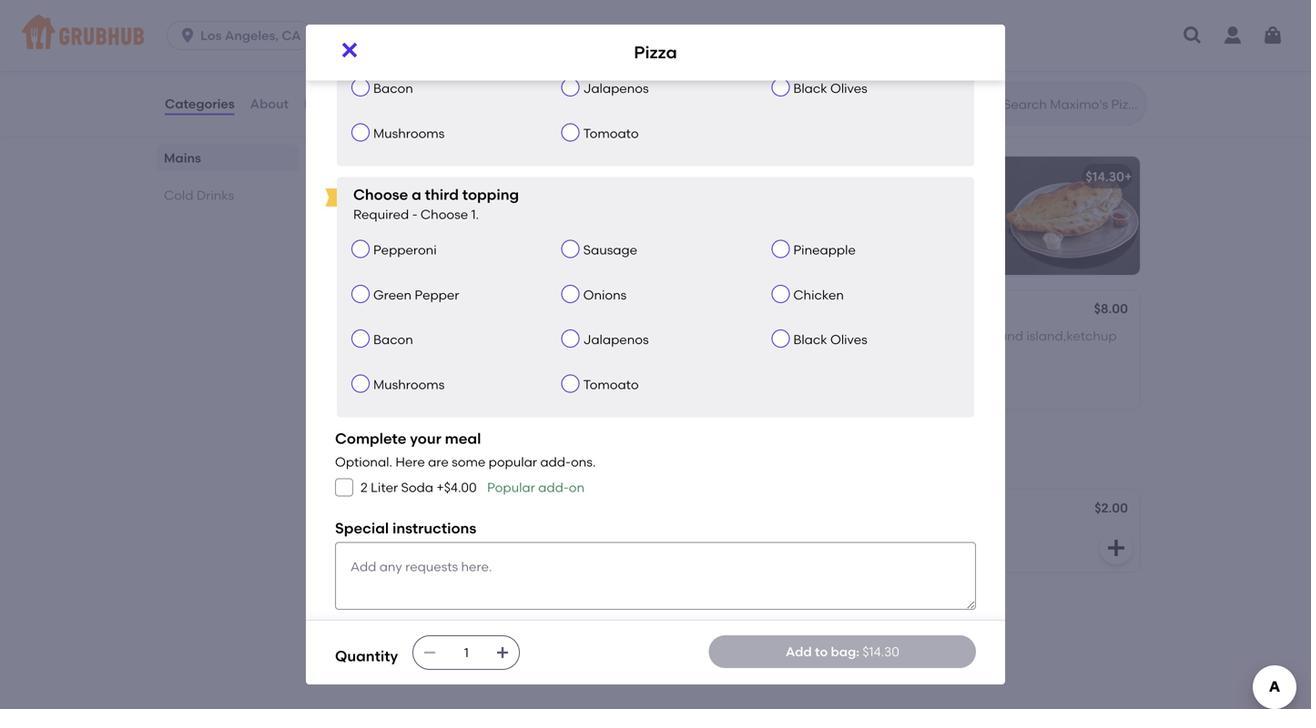 Task type: locate. For each thing, give the bounding box(es) containing it.
0 vertical spatial add-
[[541, 454, 571, 470]]

1 horizontal spatial 2
[[361, 480, 368, 496]]

add- right popular
[[539, 480, 569, 496]]

1 vertical spatial mains
[[164, 150, 201, 166]]

$14.30 left calzone
[[678, 169, 717, 184]]

$14.30 +
[[678, 169, 725, 184], [1086, 169, 1133, 184]]

3
[[425, 195, 432, 210]]

$14.30 + down search maximo's pizza search box
[[1086, 169, 1133, 184]]

mains down categories button
[[164, 150, 201, 166]]

bag:
[[831, 644, 860, 660]]

los
[[201, 28, 222, 43]]

mushrooms up 'a'
[[374, 126, 445, 141]]

0 vertical spatial $4.00
[[444, 480, 477, 496]]

calzone
[[758, 169, 810, 184]]

5
[[350, 303, 358, 318]]

angeles,
[[225, 28, 279, 43]]

0 horizontal spatial $14.30 +
[[678, 169, 725, 184]]

1 $14.30 + from the left
[[678, 169, 725, 184]]

island,ketchup
[[1027, 329, 1118, 344]]

complete
[[335, 430, 407, 448]]

mushrooms
[[374, 126, 445, 141], [374, 377, 445, 393]]

1 black from the top
[[794, 81, 828, 96]]

2 olives from the top
[[831, 332, 868, 348]]

1 vertical spatial mushrooms
[[374, 377, 445, 393]]

soda up quantity
[[391, 600, 424, 615]]

svg image
[[1183, 25, 1204, 46], [339, 39, 361, 61], [1106, 537, 1128, 559], [496, 646, 510, 661]]

choose down the third
[[421, 207, 468, 222]]

0 vertical spatial pizza
[[634, 42, 678, 62]]

ingredients.
[[435, 195, 507, 210]]

0 vertical spatial cold
[[164, 187, 194, 203]]

cold
[[164, 187, 194, 203], [335, 447, 381, 470]]

0 vertical spatial choose
[[354, 186, 408, 204]]

2 down "optional."
[[361, 480, 368, 496]]

2
[[361, 480, 368, 496], [350, 600, 357, 615]]

0 horizontal spatial drinks
[[197, 187, 234, 203]]

meal
[[445, 430, 481, 448]]

wings
[[399, 303, 437, 318]]

0 vertical spatial jalapenos
[[584, 81, 649, 96]]

mains down 'reviews'
[[335, 114, 393, 137]]

cheese,tomatoes,onion,lettuces,
[[758, 329, 962, 344]]

0 vertical spatial tomoato
[[584, 126, 639, 141]]

$14.30 down search maximo's pizza search box
[[1086, 169, 1125, 184]]

tomoato
[[584, 126, 639, 141], [584, 377, 639, 393]]

liter up quantity
[[360, 600, 388, 615]]

green
[[374, 287, 412, 303]]

2 liter soda
[[350, 600, 424, 615]]

2 horizontal spatial $14.30
[[1086, 169, 1125, 184]]

1 horizontal spatial cold drinks
[[335, 447, 446, 470]]

add-
[[541, 454, 571, 470], [539, 480, 569, 496]]

1 vertical spatial black olives
[[794, 332, 868, 348]]

2 liter soda + $4.00
[[361, 480, 477, 496]]

1 horizontal spatial $14.30 +
[[1086, 169, 1133, 184]]

third
[[425, 186, 459, 204]]

1 vertical spatial black
[[794, 332, 828, 348]]

2 horizontal spatial +
[[1125, 169, 1133, 184]]

2 tomoato from the top
[[584, 377, 639, 393]]

bacon down 5 piece wings
[[374, 332, 413, 348]]

liter for 2 liter soda + $4.00
[[371, 480, 398, 496]]

1 horizontal spatial $14.30
[[863, 644, 900, 660]]

olives
[[831, 81, 868, 96], [831, 332, 868, 348]]

1 vertical spatial cold
[[335, 447, 381, 470]]

2 black olives from the top
[[794, 332, 868, 348]]

topping
[[463, 186, 519, 204]]

1 vertical spatial cold drinks
[[335, 447, 446, 470]]

$14.30 right bag:
[[863, 644, 900, 660]]

bacon right 'reviews'
[[374, 81, 413, 96]]

soda down here
[[401, 480, 434, 496]]

add to bag: $14.30
[[786, 644, 900, 660]]

1 horizontal spatial drinks
[[386, 447, 446, 470]]

jalapenos down 'main navigation' navigation on the top of page
[[584, 81, 649, 96]]

1 horizontal spatial +
[[717, 169, 725, 184]]

black olives
[[794, 81, 868, 96], [794, 332, 868, 348]]

1 vertical spatial $4.00
[[687, 598, 721, 613]]

pizza
[[634, 42, 678, 62], [350, 169, 383, 184]]

ca
[[282, 28, 301, 43]]

drinks
[[197, 187, 234, 203], [386, 447, 446, 470]]

0 vertical spatial mushrooms
[[374, 126, 445, 141]]

sausage
[[584, 242, 638, 258]]

0 vertical spatial black olives
[[794, 81, 868, 96]]

0 vertical spatial bacon
[[374, 81, 413, 96]]

chicken
[[794, 287, 844, 303]]

1 vertical spatial 2
[[350, 600, 357, 615]]

2 mushrooms from the top
[[374, 377, 445, 393]]

0 horizontal spatial 2
[[350, 600, 357, 615]]

$14.30
[[678, 169, 717, 184], [1086, 169, 1125, 184], [863, 644, 900, 660]]

0 vertical spatial 2
[[361, 480, 368, 496]]

2 up quantity
[[350, 600, 357, 615]]

2 $14.30 + from the left
[[1086, 169, 1133, 184]]

piece
[[361, 303, 395, 318]]

soda for 2 liter soda + $4.00
[[401, 480, 434, 496]]

liter down "optional."
[[371, 480, 398, 496]]

1 vertical spatial soda
[[391, 600, 424, 615]]

0 vertical spatial olives
[[831, 81, 868, 96]]

mushrooms up your
[[374, 377, 445, 393]]

1 vertical spatial tomoato
[[584, 377, 639, 393]]

svg image
[[1263, 25, 1285, 46], [179, 26, 197, 45], [339, 482, 350, 493], [423, 646, 438, 661]]

to
[[815, 644, 828, 660]]

soda
[[401, 480, 434, 496], [391, 600, 424, 615]]

served with 3 ingredients.
[[350, 195, 507, 210]]

svg image inside 'main navigation' navigation
[[1183, 25, 1204, 46]]

mains
[[335, 114, 393, 137], [164, 150, 201, 166]]

1 vertical spatial jalapenos
[[584, 332, 649, 348]]

0 horizontal spatial pizza
[[350, 169, 383, 184]]

$2.00
[[1095, 500, 1129, 516]]

black
[[794, 81, 828, 96], [794, 332, 828, 348]]

0 vertical spatial mains
[[335, 114, 393, 137]]

1 horizontal spatial choose
[[421, 207, 468, 222]]

choose up required on the left of page
[[354, 186, 408, 204]]

1 black olives from the top
[[794, 81, 868, 96]]

cold drinks
[[164, 187, 234, 203], [335, 447, 446, 470]]

$4.00
[[444, 480, 477, 496], [687, 598, 721, 613]]

+ for calzone
[[1125, 169, 1133, 184]]

about button
[[249, 71, 290, 137]]

green pepper
[[374, 287, 460, 303]]

2 jalapenos from the top
[[584, 332, 649, 348]]

1 vertical spatial liter
[[360, 600, 388, 615]]

bacon
[[374, 81, 413, 96], [374, 332, 413, 348]]

1 horizontal spatial mains
[[335, 114, 393, 137]]

0 vertical spatial liter
[[371, 480, 398, 496]]

popular add-on
[[487, 480, 585, 496]]

1 vertical spatial olives
[[831, 332, 868, 348]]

0 horizontal spatial cold drinks
[[164, 187, 234, 203]]

$14.30 + left calzone
[[678, 169, 725, 184]]

jalapenos
[[584, 81, 649, 96], [584, 332, 649, 348]]

some
[[452, 454, 486, 470]]

0 horizontal spatial cold
[[164, 187, 194, 203]]

$14.30 for calzone
[[1086, 169, 1125, 184]]

calzone image
[[1004, 157, 1141, 275]]

choose
[[354, 186, 408, 204], [421, 207, 468, 222]]

0 horizontal spatial +
[[437, 480, 444, 496]]

popular
[[487, 480, 536, 496]]

+
[[717, 169, 725, 184], [1125, 169, 1133, 184], [437, 480, 444, 496]]

0 vertical spatial black
[[794, 81, 828, 96]]

$14.30 + for pizza
[[678, 169, 725, 184]]

add- up popular add-on at the bottom of the page
[[541, 454, 571, 470]]

hamburger
[[758, 303, 830, 318]]

1 tomoato from the top
[[584, 126, 639, 141]]

liter
[[371, 480, 398, 496], [360, 600, 388, 615]]

onions
[[584, 287, 627, 303]]

pepperoni
[[374, 242, 437, 258]]

your
[[410, 430, 442, 448]]

los angeles, ca button
[[167, 21, 320, 50]]

1 horizontal spatial cold
[[335, 447, 381, 470]]

1 vertical spatial bacon
[[374, 332, 413, 348]]

0 vertical spatial soda
[[401, 480, 434, 496]]

0 horizontal spatial $14.30
[[678, 169, 717, 184]]

$14.30 for pizza
[[678, 169, 717, 184]]

jalapenos down onions
[[584, 332, 649, 348]]



Task type: vqa. For each thing, say whether or not it's contained in the screenshot.
QUANTITY
yes



Task type: describe. For each thing, give the bounding box(es) containing it.
pineapple
[[794, 242, 856, 258]]

here
[[396, 454, 425, 470]]

1 horizontal spatial $4.00
[[687, 598, 721, 613]]

5 piece wings
[[350, 303, 437, 318]]

cheese,tomatoes,onion,lettuces, thousand island,ketchup
[[758, 329, 1118, 344]]

with
[[396, 195, 421, 210]]

1 olives from the top
[[831, 81, 868, 96]]

0 vertical spatial drinks
[[197, 187, 234, 203]]

$2.00 button
[[747, 490, 1141, 572]]

1 mushrooms from the top
[[374, 126, 445, 141]]

1 horizontal spatial pizza
[[634, 42, 678, 62]]

complete your meal optional. here are some popular add-ons.
[[335, 430, 596, 470]]

2 for 2 liter soda
[[350, 600, 357, 615]]

thousand
[[965, 329, 1024, 344]]

5 piece wings image
[[596, 290, 733, 409]]

soda for 2 liter soda
[[391, 600, 424, 615]]

1 vertical spatial drinks
[[386, 447, 446, 470]]

optional.
[[335, 454, 393, 470]]

are
[[428, 454, 449, 470]]

$8.00
[[1095, 301, 1129, 316]]

quantity
[[335, 648, 398, 666]]

1 vertical spatial add-
[[539, 480, 569, 496]]

instructions
[[393, 520, 477, 537]]

categories
[[165, 96, 235, 111]]

required
[[354, 207, 409, 222]]

served
[[350, 195, 393, 210]]

about
[[250, 96, 289, 111]]

1.
[[471, 207, 479, 222]]

reviews
[[304, 96, 355, 111]]

0 vertical spatial cold drinks
[[164, 187, 234, 203]]

Search Maximo's Pizza search field
[[1002, 96, 1142, 113]]

ons.
[[571, 454, 596, 470]]

-
[[412, 207, 418, 222]]

add
[[786, 644, 812, 660]]

0 horizontal spatial mains
[[164, 150, 201, 166]]

0 horizontal spatial choose
[[354, 186, 408, 204]]

popular
[[489, 454, 538, 470]]

1 vertical spatial pizza
[[350, 169, 383, 184]]

1 vertical spatial choose
[[421, 207, 468, 222]]

Special instructions text field
[[335, 542, 977, 610]]

on
[[569, 480, 585, 496]]

main navigation navigation
[[0, 0, 1312, 71]]

add- inside complete your meal optional. here are some popular add-ons.
[[541, 454, 571, 470]]

2 bacon from the top
[[374, 332, 413, 348]]

svg image inside los angeles, ca button
[[179, 26, 197, 45]]

Input item quantity number field
[[447, 637, 487, 670]]

special
[[335, 520, 389, 537]]

1 bacon from the top
[[374, 81, 413, 96]]

$14.30 + for calzone
[[1086, 169, 1133, 184]]

los angeles, ca
[[201, 28, 301, 43]]

2 black from the top
[[794, 332, 828, 348]]

5 piece wings button
[[339, 290, 733, 409]]

2 for 2 liter soda + $4.00
[[361, 480, 368, 496]]

a
[[412, 186, 422, 204]]

choose a third topping required - choose 1.
[[354, 186, 519, 222]]

+ for pizza
[[717, 169, 725, 184]]

0 horizontal spatial $4.00
[[444, 480, 477, 496]]

special instructions
[[335, 520, 477, 537]]

pizza image
[[596, 157, 733, 275]]

1 jalapenos from the top
[[584, 81, 649, 96]]

reviews button
[[303, 71, 356, 137]]

categories button
[[164, 71, 236, 137]]

pepper
[[415, 287, 460, 303]]

liter for 2 liter soda
[[360, 600, 388, 615]]



